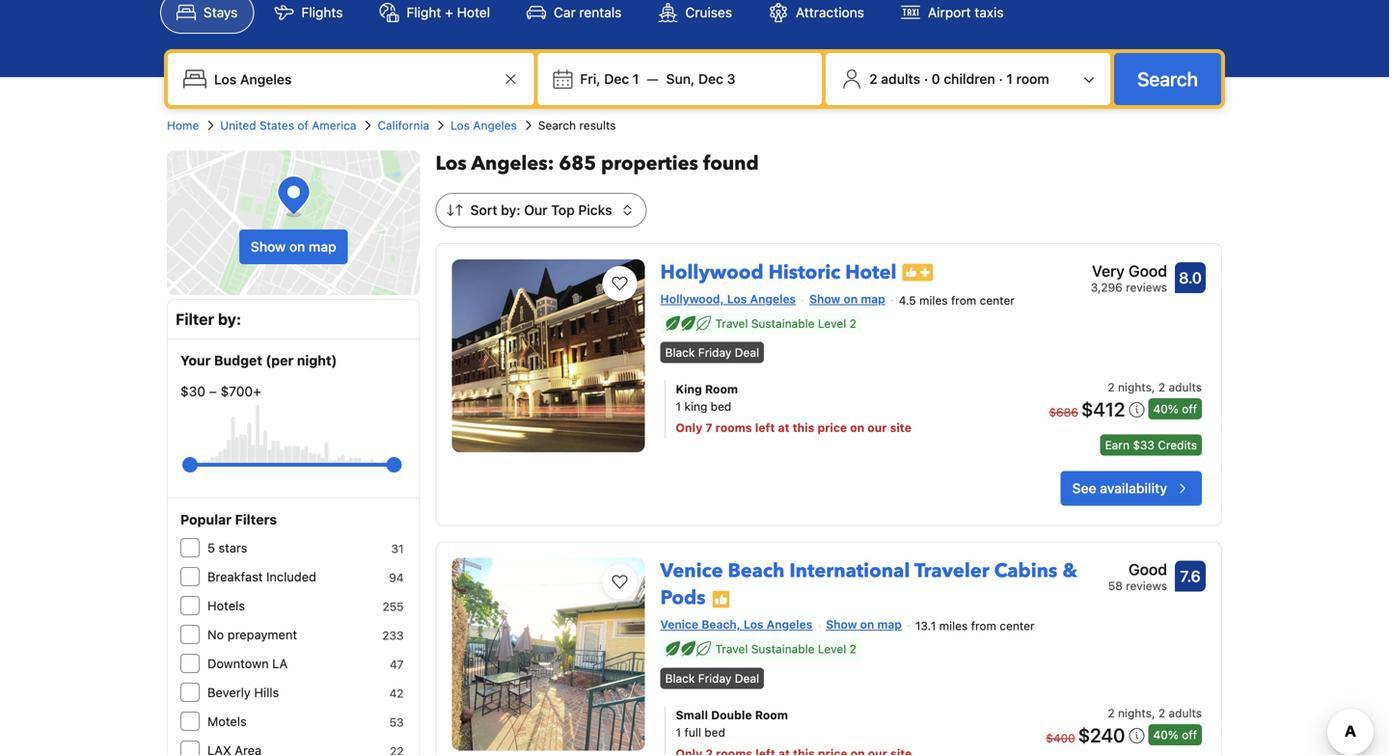 Task type: locate. For each thing, give the bounding box(es) containing it.
by: right the filter
[[218, 310, 241, 329]]

2 sustainable from the top
[[751, 643, 815, 656]]

pods
[[660, 585, 706, 612]]

america
[[312, 119, 356, 132]]

1 horizontal spatial ·
[[999, 71, 1003, 87]]

1 vertical spatial ,
[[1152, 707, 1155, 720]]

$700+
[[221, 383, 261, 399]]

only
[[676, 421, 703, 435]]

1 40% from the top
[[1153, 402, 1179, 416]]

1 level from the top
[[818, 317, 846, 330]]

adults for $412
[[1169, 381, 1202, 394]]

1 vertical spatial room
[[755, 708, 788, 722]]

see availability
[[1072, 481, 1167, 497]]

travel for venice
[[715, 643, 748, 656]]

cabins
[[994, 558, 1058, 585]]

0 horizontal spatial hotel
[[457, 4, 490, 20]]

dec left 3
[[698, 71, 723, 87]]

2 · from the left
[[999, 71, 1003, 87]]

map inside button
[[309, 239, 336, 255]]

center down "cabins"
[[1000, 619, 1035, 633]]

2 40% off from the top
[[1153, 728, 1197, 742]]

0 vertical spatial deal
[[735, 346, 759, 360]]

show on map
[[251, 239, 336, 255], [810, 292, 885, 306], [826, 618, 902, 632]]

hotel inside "link"
[[457, 4, 490, 20]]

2 good from the top
[[1129, 561, 1167, 579]]

0 vertical spatial 40%
[[1153, 402, 1179, 416]]

0 horizontal spatial dec
[[604, 71, 629, 87]]

bed inside king room 1 king bed only 7 rooms left at this price on our site
[[711, 400, 732, 414]]

1 off from the top
[[1182, 402, 1197, 416]]

0 vertical spatial nights
[[1118, 381, 1152, 394]]

sustainable down hollywood historic hotel
[[751, 317, 815, 330]]

2 level from the top
[[818, 643, 846, 656]]

2 nights , 2 adults up $412
[[1108, 381, 1202, 394]]

2 dec from the left
[[698, 71, 723, 87]]

1 vertical spatial reviews
[[1126, 579, 1167, 593]]

1 vertical spatial 40% off
[[1153, 728, 1197, 742]]

2 vertical spatial angeles
[[767, 618, 813, 632]]

children
[[944, 71, 995, 87]]

hotel right historic
[[845, 260, 897, 286]]

40% off right $240 at right bottom
[[1153, 728, 1197, 742]]

40% off up credits
[[1153, 402, 1197, 416]]

2 , from the top
[[1152, 707, 1155, 720]]

this property is part of our preferred plus program. it's committed to providing outstanding service and excellent value. it'll pay us a higher commission if you make a booking. image
[[902, 264, 933, 281], [902, 264, 933, 281]]

·
[[924, 71, 928, 87], [999, 71, 1003, 87]]

1 2 nights , 2 adults from the top
[[1108, 381, 1202, 394]]

1 vertical spatial sustainable
[[751, 643, 815, 656]]

0 vertical spatial black
[[665, 346, 695, 360]]

1 reviews from the top
[[1126, 281, 1167, 294]]

nights up $412
[[1118, 381, 1152, 394]]

off for $412
[[1182, 402, 1197, 416]]

0 vertical spatial show
[[251, 239, 286, 255]]

dec
[[604, 71, 629, 87], [698, 71, 723, 87]]

level up small double room link
[[818, 643, 846, 656]]

good inside very good 3,296 reviews
[[1129, 262, 1167, 280]]

good right very
[[1129, 262, 1167, 280]]

los
[[451, 119, 470, 132], [436, 151, 467, 177], [727, 292, 747, 306], [744, 618, 764, 632]]

0 vertical spatial black friday deal
[[665, 346, 759, 360]]

your
[[180, 353, 211, 369]]

bed up 7
[[711, 400, 732, 414]]

map for venice
[[877, 618, 902, 632]]

site
[[890, 421, 912, 435]]

sustainable for beach
[[751, 643, 815, 656]]

cruises
[[685, 4, 732, 20]]

1 dec from the left
[[604, 71, 629, 87]]

los down los angeles
[[436, 151, 467, 177]]

1 vertical spatial show on map
[[810, 292, 885, 306]]

nights for $240
[[1118, 707, 1152, 720]]

black up small
[[665, 672, 695, 685]]

group
[[190, 450, 394, 480]]

from for international
[[971, 619, 997, 633]]

0 vertical spatial venice
[[660, 558, 723, 585]]

0 vertical spatial hotel
[[457, 4, 490, 20]]

angeles down beach
[[767, 618, 813, 632]]

1 black friday deal from the top
[[665, 346, 759, 360]]

13.1 miles from center
[[915, 619, 1035, 633]]

reviews right 58
[[1126, 579, 1167, 593]]

1 vertical spatial adults
[[1169, 381, 1202, 394]]

room up king
[[705, 383, 738, 396]]

reviews right 3,296
[[1126, 281, 1167, 294]]

miles right the 4.5
[[919, 294, 948, 307]]

1 nights from the top
[[1118, 381, 1152, 394]]

stars
[[219, 541, 247, 555]]

1 vertical spatial black friday deal
[[665, 672, 759, 685]]

1 deal from the top
[[735, 346, 759, 360]]

search inside "search" button
[[1137, 68, 1198, 90]]

off
[[1182, 402, 1197, 416], [1182, 728, 1197, 742]]

angeles up angeles:
[[473, 119, 517, 132]]

travel
[[715, 317, 748, 330], [715, 643, 748, 656]]

0 vertical spatial map
[[309, 239, 336, 255]]

los right california link
[[451, 119, 470, 132]]

good left 7.6
[[1129, 561, 1167, 579]]

1 sustainable from the top
[[751, 317, 815, 330]]

0 vertical spatial off
[[1182, 402, 1197, 416]]

$686
[[1049, 406, 1079, 419]]

1 vertical spatial miles
[[939, 619, 968, 633]]

1 vertical spatial 2 nights , 2 adults
[[1108, 707, 1202, 720]]

travel down venice beach, los angeles
[[715, 643, 748, 656]]

hotel inside 'link'
[[845, 260, 897, 286]]

los inside search results updated. los angeles: 685 properties found. element
[[436, 151, 467, 177]]

miles right 13.1
[[939, 619, 968, 633]]

1 40% off from the top
[[1153, 402, 1197, 416]]

0 vertical spatial adults
[[881, 71, 920, 87]]

1 left the —
[[633, 71, 639, 87]]

credits
[[1158, 439, 1197, 452]]

deal for historic
[[735, 346, 759, 360]]

1 left room
[[1007, 71, 1013, 87]]

hotel right +
[[457, 4, 490, 20]]

0 vertical spatial 2 nights , 2 adults
[[1108, 381, 1202, 394]]

show inside show on map button
[[251, 239, 286, 255]]

la
[[272, 657, 288, 671]]

2 vertical spatial map
[[877, 618, 902, 632]]

king room link
[[676, 381, 1002, 398]]

1 vertical spatial venice
[[660, 618, 699, 632]]

0 vertical spatial travel
[[715, 317, 748, 330]]

show on map inside button
[[251, 239, 336, 255]]

0 vertical spatial sustainable
[[751, 317, 815, 330]]

black friday deal for venice beach international traveler cabins & pods
[[665, 672, 759, 685]]

1 horizontal spatial search
[[1137, 68, 1198, 90]]

0 vertical spatial bed
[[711, 400, 732, 414]]

car rentals
[[554, 4, 622, 20]]

travel sustainable level 2 down hollywood historic hotel
[[715, 317, 857, 330]]

0 horizontal spatial by:
[[218, 310, 241, 329]]

very good 3,296 reviews
[[1091, 262, 1167, 294]]

level down historic
[[818, 317, 846, 330]]

nights up $240 at right bottom
[[1118, 707, 1152, 720]]

1 vertical spatial 40%
[[1153, 728, 1179, 742]]

center for venice beach international traveler cabins & pods
[[1000, 619, 1035, 633]]

room
[[1016, 71, 1049, 87]]

1 travel from the top
[[715, 317, 748, 330]]

adults
[[881, 71, 920, 87], [1169, 381, 1202, 394], [1169, 707, 1202, 720]]

venice down pods
[[660, 618, 699, 632]]

40% right $240 at right bottom
[[1153, 728, 1179, 742]]

angeles down hollywood historic hotel
[[750, 292, 796, 306]]

1 vertical spatial off
[[1182, 728, 1197, 742]]

see availability link
[[1061, 471, 1202, 506]]

deal down hollywood, los angeles
[[735, 346, 759, 360]]

included
[[266, 570, 316, 584]]

0 vertical spatial ,
[[1152, 381, 1155, 394]]

black friday deal up "double"
[[665, 672, 759, 685]]

0 vertical spatial center
[[980, 294, 1015, 307]]

friday up king
[[698, 346, 732, 360]]

1 vertical spatial search
[[538, 119, 576, 132]]

cruises link
[[642, 0, 749, 34]]

map for hollywood
[[861, 292, 885, 306]]

hollywood, los angeles
[[660, 292, 796, 306]]

venice beach international traveler cabins & pods
[[660, 558, 1078, 612]]

0 vertical spatial by:
[[501, 202, 521, 218]]

2 off from the top
[[1182, 728, 1197, 742]]

flight + hotel link
[[363, 0, 507, 34]]

2 nights , 2 adults up $240 at right bottom
[[1108, 707, 1202, 720]]

1 vertical spatial good
[[1129, 561, 1167, 579]]

fri,
[[580, 71, 601, 87]]

2 vertical spatial show on map
[[826, 618, 902, 632]]

sun,
[[666, 71, 695, 87]]

0 vertical spatial room
[[705, 383, 738, 396]]

deal up "small double room" at bottom
[[735, 672, 759, 685]]

friday for hollywood historic hotel
[[698, 346, 732, 360]]

los down hollywood
[[727, 292, 747, 306]]

rooms
[[716, 421, 752, 435]]

0 horizontal spatial search
[[538, 119, 576, 132]]

venice beach, los angeles
[[660, 618, 813, 632]]

reviews inside very good 3,296 reviews
[[1126, 281, 1167, 294]]

level for hotel
[[818, 317, 846, 330]]

no
[[207, 628, 224, 642]]

2 travel from the top
[[715, 643, 748, 656]]

venice beach international traveler cabins & pods link
[[660, 551, 1078, 612]]

· right children
[[999, 71, 1003, 87]]

king
[[684, 400, 707, 414]]

0 vertical spatial friday
[[698, 346, 732, 360]]

home
[[167, 119, 199, 132]]

2 black from the top
[[665, 672, 695, 685]]

search button
[[1114, 53, 1221, 105]]

· left 0
[[924, 71, 928, 87]]

reviews inside good 58 reviews
[[1126, 579, 1167, 593]]

2 reviews from the top
[[1126, 579, 1167, 593]]

0 horizontal spatial ·
[[924, 71, 928, 87]]

airport
[[928, 4, 971, 20]]

from right the 4.5
[[951, 294, 977, 307]]

0 vertical spatial miles
[[919, 294, 948, 307]]

room
[[705, 383, 738, 396], [755, 708, 788, 722]]

show on map for hollywood
[[810, 292, 885, 306]]

black friday deal up king
[[665, 346, 759, 360]]

fri, dec 1 button
[[572, 62, 647, 96]]

2 venice from the top
[[660, 618, 699, 632]]

angeles:
[[471, 151, 554, 177]]

1 vertical spatial friday
[[698, 672, 732, 685]]

0 horizontal spatial room
[[705, 383, 738, 396]]

40% off
[[1153, 402, 1197, 416], [1153, 728, 1197, 742]]

top
[[551, 202, 575, 218]]

1 left full
[[676, 726, 681, 739]]

venice up pods
[[660, 558, 723, 585]]

map
[[309, 239, 336, 255], [861, 292, 885, 306], [877, 618, 902, 632]]

room right "double"
[[755, 708, 788, 722]]

1 vertical spatial hotel
[[845, 260, 897, 286]]

off right $240 at right bottom
[[1182, 728, 1197, 742]]

1 left king
[[676, 400, 681, 414]]

2 nights from the top
[[1118, 707, 1152, 720]]

53
[[389, 716, 404, 729]]

2 friday from the top
[[698, 672, 732, 685]]

miles for hotel
[[919, 294, 948, 307]]

1 vertical spatial from
[[971, 619, 997, 633]]

venice
[[660, 558, 723, 585], [660, 618, 699, 632]]

1 , from the top
[[1152, 381, 1155, 394]]

8.0
[[1179, 269, 1202, 287]]

friday
[[698, 346, 732, 360], [698, 672, 732, 685]]

show for hollywood
[[810, 292, 841, 306]]

1 travel sustainable level 2 from the top
[[715, 317, 857, 330]]

1 black from the top
[[665, 346, 695, 360]]

1 vertical spatial travel sustainable level 2
[[715, 643, 857, 656]]

venice inside venice beach international traveler cabins & pods
[[660, 558, 723, 585]]

0 vertical spatial angeles
[[473, 119, 517, 132]]

1 horizontal spatial room
[[755, 708, 788, 722]]

from right 13.1
[[971, 619, 997, 633]]

2 vertical spatial adults
[[1169, 707, 1202, 720]]

2 40% from the top
[[1153, 728, 1179, 742]]

black friday deal
[[665, 346, 759, 360], [665, 672, 759, 685]]

40% off for $412
[[1153, 402, 1197, 416]]

4.5 miles from center
[[899, 294, 1015, 307]]

0 vertical spatial 40% off
[[1153, 402, 1197, 416]]

bed right full
[[705, 726, 725, 739]]

2 deal from the top
[[735, 672, 759, 685]]

1 vertical spatial show
[[810, 292, 841, 306]]

1 vertical spatial deal
[[735, 672, 759, 685]]

travel sustainable level 2 down venice beach, los angeles
[[715, 643, 857, 656]]

off up credits
[[1182, 402, 1197, 416]]

$30
[[180, 383, 205, 399]]

traveler
[[914, 558, 990, 585]]

beverly
[[207, 685, 251, 700]]

1 horizontal spatial hotel
[[845, 260, 897, 286]]

1 vertical spatial level
[[818, 643, 846, 656]]

1 friday from the top
[[698, 346, 732, 360]]

1 good from the top
[[1129, 262, 1167, 280]]

friday up "double"
[[698, 672, 732, 685]]

0 vertical spatial show on map
[[251, 239, 336, 255]]

1 vertical spatial travel
[[715, 643, 748, 656]]

0 vertical spatial travel sustainable level 2
[[715, 317, 857, 330]]

flights link
[[258, 0, 359, 34]]

night)
[[297, 353, 337, 369]]

0 vertical spatial good
[[1129, 262, 1167, 280]]

black for hollywood historic hotel
[[665, 346, 695, 360]]

adults for $240
[[1169, 707, 1202, 720]]

filter by:
[[176, 310, 241, 329]]

7
[[706, 421, 713, 435]]

1 vertical spatial nights
[[1118, 707, 1152, 720]]

travel down hollywood, los angeles
[[715, 317, 748, 330]]

2 vertical spatial show
[[826, 618, 857, 632]]

2 2 nights , 2 adults from the top
[[1108, 707, 1202, 720]]

nights
[[1118, 381, 1152, 394], [1118, 707, 1152, 720]]

by: for filter
[[218, 310, 241, 329]]

0 vertical spatial search
[[1137, 68, 1198, 90]]

black for venice beach international traveler cabins & pods
[[665, 672, 695, 685]]

3,296
[[1091, 281, 1123, 294]]

car rentals link
[[510, 0, 638, 34]]

black up king
[[665, 346, 695, 360]]

+
[[445, 4, 453, 20]]

international
[[789, 558, 910, 585]]

properties
[[601, 151, 698, 177]]

black friday deal for hollywood historic hotel
[[665, 346, 759, 360]]

0 vertical spatial from
[[951, 294, 977, 307]]

Where are you going? field
[[206, 62, 499, 96]]

1 horizontal spatial dec
[[698, 71, 723, 87]]

0 vertical spatial level
[[818, 317, 846, 330]]

sun, dec 3 button
[[659, 62, 743, 96]]

scored 7.6 element
[[1175, 561, 1206, 592]]

1 venice from the top
[[660, 558, 723, 585]]

by: left our
[[501, 202, 521, 218]]

1 vertical spatial center
[[1000, 619, 1035, 633]]

2 nights , 2 adults for $240
[[1108, 707, 1202, 720]]

sustainable down venice beach, los angeles
[[751, 643, 815, 656]]

2 travel sustainable level 2 from the top
[[715, 643, 857, 656]]

–
[[209, 383, 217, 399]]

1 vertical spatial angeles
[[750, 292, 796, 306]]

small double room
[[676, 708, 788, 722]]

40% up credits
[[1153, 402, 1179, 416]]

this property is part of our preferred partner program. it's committed to providing excellent service and good value. it'll pay us a higher commission if you make a booking. image
[[712, 590, 731, 609], [712, 590, 731, 609]]

1 horizontal spatial by:
[[501, 202, 521, 218]]

1 vertical spatial black
[[665, 672, 695, 685]]

availability
[[1100, 481, 1167, 497]]

0 vertical spatial reviews
[[1126, 281, 1167, 294]]

center right the 4.5
[[980, 294, 1015, 307]]

40% for $412
[[1153, 402, 1179, 416]]

1 vertical spatial by:
[[218, 310, 241, 329]]

2 black friday deal from the top
[[665, 672, 759, 685]]

1 vertical spatial map
[[861, 292, 885, 306]]

dec right fri,
[[604, 71, 629, 87]]

united
[[220, 119, 256, 132]]



Task type: describe. For each thing, give the bounding box(es) containing it.
of
[[298, 119, 309, 132]]

good inside good 58 reviews
[[1129, 561, 1167, 579]]

5
[[207, 541, 215, 555]]

historic
[[769, 260, 841, 286]]

flight + hotel
[[407, 4, 490, 20]]

13.1
[[915, 619, 936, 633]]

california
[[378, 119, 429, 132]]

hills
[[254, 685, 279, 700]]

venice for venice beach, los angeles
[[660, 618, 699, 632]]

42
[[389, 687, 404, 700]]

travel sustainable level 2 for beach
[[715, 643, 857, 656]]

level for international
[[818, 643, 846, 656]]

beverly hills
[[207, 685, 279, 700]]

no prepayment
[[207, 628, 297, 642]]

7.6
[[1180, 567, 1201, 586]]

show on map button
[[239, 230, 348, 264]]

double
[[711, 708, 752, 722]]

breakfast included
[[207, 570, 316, 584]]

price
[[818, 421, 847, 435]]

94
[[389, 571, 404, 585]]

, for $240
[[1152, 707, 1155, 720]]

very good element
[[1091, 260, 1167, 283]]

sort by: our top picks
[[470, 202, 612, 218]]

results
[[579, 119, 616, 132]]

31
[[391, 542, 404, 556]]

budget
[[214, 353, 262, 369]]

full
[[684, 726, 701, 739]]

center for hollywood historic hotel
[[980, 294, 1015, 307]]

see
[[1072, 481, 1097, 497]]

hotel for flight + hotel
[[457, 4, 490, 20]]

small
[[676, 708, 708, 722]]

venice beach international traveler cabins & pods image
[[452, 558, 645, 751]]

car
[[554, 4, 576, 20]]

good element
[[1108, 558, 1167, 581]]

airport taxis
[[928, 4, 1004, 20]]

on inside king room 1 king bed only 7 rooms left at this price on our site
[[850, 421, 865, 435]]

off for $240
[[1182, 728, 1197, 742]]

room inside small double room link
[[755, 708, 788, 722]]

very
[[1092, 262, 1125, 280]]

venice for venice beach international traveler cabins & pods
[[660, 558, 723, 585]]

1 inside dropdown button
[[1007, 71, 1013, 87]]

stays
[[204, 4, 238, 20]]

sort
[[470, 202, 497, 218]]

earn
[[1105, 439, 1130, 452]]

hollywood historic hotel
[[660, 260, 897, 286]]

40% off for $240
[[1153, 728, 1197, 742]]

popular filters
[[180, 512, 277, 528]]

show for venice
[[826, 618, 857, 632]]

attractions link
[[753, 0, 881, 34]]

deal for beach
[[735, 672, 759, 685]]

4.5
[[899, 294, 916, 307]]

, for $412
[[1152, 381, 1155, 394]]

$33
[[1133, 439, 1155, 452]]

motels
[[207, 714, 247, 729]]

los angeles
[[451, 119, 517, 132]]

united states of america
[[220, 119, 356, 132]]

travel for hollywood
[[715, 317, 748, 330]]

1 inside king room 1 king bed only 7 rooms left at this price on our site
[[676, 400, 681, 414]]

travel sustainable level 2 for historic
[[715, 317, 857, 330]]

flight
[[407, 4, 441, 20]]

beach,
[[702, 618, 741, 632]]

fri, dec 1 — sun, dec 3
[[580, 71, 736, 87]]

los inside los angeles link
[[451, 119, 470, 132]]

$240
[[1078, 724, 1125, 747]]

233
[[382, 629, 404, 643]]

search for search results
[[538, 119, 576, 132]]

filter
[[176, 310, 214, 329]]

search for search
[[1137, 68, 1198, 90]]

room inside king room 1 king bed only 7 rooms left at this price on our site
[[705, 383, 738, 396]]

good 58 reviews
[[1108, 561, 1167, 593]]

earn $33 credits
[[1105, 439, 1197, 452]]

taxis
[[975, 4, 1004, 20]]

airport taxis link
[[885, 0, 1020, 34]]

by: for sort
[[501, 202, 521, 218]]

downtown la
[[207, 657, 288, 671]]

47
[[390, 658, 404, 671]]

adults inside dropdown button
[[881, 71, 920, 87]]

los angeles: 685 properties found
[[436, 151, 759, 177]]

scored 8.0 element
[[1175, 262, 1206, 293]]

found
[[703, 151, 759, 177]]

miles for international
[[939, 619, 968, 633]]

(per
[[266, 353, 294, 369]]

1 vertical spatial bed
[[705, 726, 725, 739]]

hollywood
[[660, 260, 764, 286]]

on inside show on map button
[[289, 239, 305, 255]]

united states of america link
[[220, 117, 356, 134]]

$412
[[1081, 398, 1125, 421]]

popular
[[180, 512, 232, 528]]

40% for $240
[[1153, 728, 1179, 742]]

685
[[559, 151, 596, 177]]

hollywood,
[[660, 292, 724, 306]]

2 inside dropdown button
[[869, 71, 878, 87]]

stays link
[[160, 0, 254, 34]]

los right beach,
[[744, 618, 764, 632]]

california link
[[378, 117, 429, 134]]

hotel for hollywood historic hotel
[[845, 260, 897, 286]]

3
[[727, 71, 736, 87]]

home link
[[167, 117, 199, 134]]

2 adults · 0 children · 1 room button
[[834, 61, 1103, 97]]

2 nights , 2 adults for $412
[[1108, 381, 1202, 394]]

sustainable for historic
[[751, 317, 815, 330]]

255
[[383, 600, 404, 614]]

1 · from the left
[[924, 71, 928, 87]]

our
[[524, 202, 548, 218]]

search results updated. los angeles: 685 properties found. element
[[436, 151, 1222, 178]]

nights for $412
[[1118, 381, 1152, 394]]

our
[[868, 421, 887, 435]]

beach
[[728, 558, 785, 585]]

at
[[778, 421, 790, 435]]

friday for venice beach international traveler cabins & pods
[[698, 672, 732, 685]]

from for hotel
[[951, 294, 977, 307]]

states
[[260, 119, 294, 132]]

your budget (per night)
[[180, 353, 337, 369]]

hollywood historic hotel image
[[452, 260, 645, 452]]

los angeles link
[[451, 117, 517, 134]]

show on map for venice
[[826, 618, 902, 632]]



Task type: vqa. For each thing, say whether or not it's contained in the screenshot.


